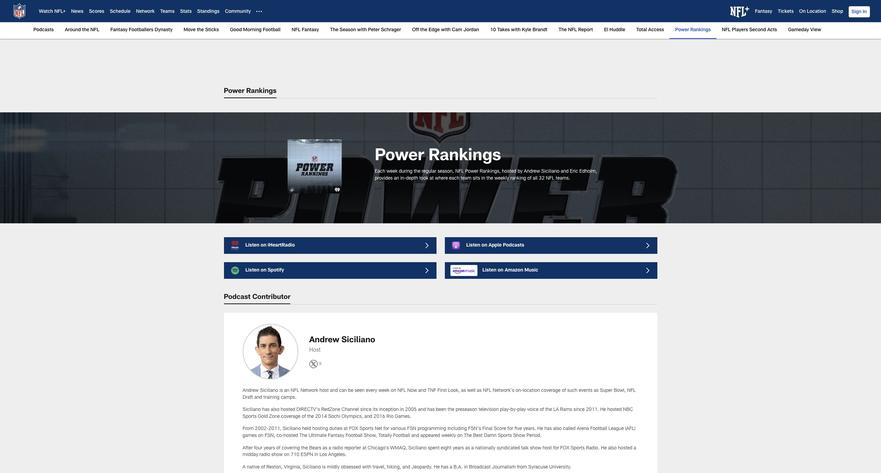 Task type: vqa. For each thing, say whether or not it's contained in the screenshot.
Pro
no



Task type: describe. For each thing, give the bounding box(es) containing it.
nfl players second acts link
[[719, 22, 780, 38]]

each
[[449, 176, 459, 181]]

the nfl report link
[[556, 22, 596, 38]]

the down fsn's
[[464, 434, 472, 439]]

on down '2002-'
[[258, 434, 263, 439]]

eric
[[570, 169, 578, 174]]

2 years from the left
[[453, 447, 464, 451]]

host inside after four years of covering the bears as a radio reporter at chicago's wmaq, siciliano spent eight years as a nationally syndicated talk show host for fox sports radio. he also hosted a midday radio show on 710 espn in los angeles.
[[543, 447, 552, 451]]

sports down score
[[498, 434, 512, 439]]

1 horizontal spatial show
[[530, 447, 541, 451]]

the right move
[[197, 28, 204, 33]]

football right the 'morning'
[[263, 28, 281, 33]]

as right well on the right bottom of page
[[477, 389, 482, 394]]

host
[[309, 348, 321, 354]]

iheartradio icon image
[[229, 240, 241, 251]]

on inside andrew siciliano is an nfl network host and can be seen every week on nfl now and tnf first look, as well as nfl network's on-location coverage of such events as super bowl, nfl draft and training camps.
[[391, 389, 396, 394]]

show,
[[364, 434, 377, 439]]

as left well on the right bottom of page
[[461, 389, 466, 394]]

a left nationally
[[471, 447, 474, 451]]

broadcast
[[469, 466, 491, 471]]

community
[[225, 9, 251, 14]]

weekly inside each week during the regular season, nfl power rankings, hosted by andrew siciliano and eric edholm, provides an in-depth look at where each team sits in the weekly ranking of all 32 nfl teams.
[[495, 176, 509, 181]]

rankings for 'power rankings' link
[[690, 28, 711, 33]]

olympics,
[[342, 415, 363, 420]]

of right voice
[[540, 408, 544, 413]]

power inside each week during the regular season, nfl power rankings, hosted by andrew siciliano and eric edholm, provides an in-depth look at where each team sits in the weekly ranking of all 32 nfl teams.
[[465, 169, 478, 174]]

ultimate
[[309, 434, 327, 439]]

standings link
[[197, 9, 220, 14]]

contributor
[[252, 295, 291, 301]]

he inside the siciliano has also hosted directv's redzone channel since its inception in 2005 and has been the preseason television play-by-play voice of the la rams since 2011. he hosted nbc sports gold zone coverage of the 2014 sochi olympics, and 2016 rio games.
[[600, 408, 606, 413]]

the season with peter schrager link
[[327, 22, 404, 38]]

listen for listen on amazon music
[[482, 268, 496, 273]]

voice
[[527, 408, 539, 413]]

apple
[[489, 243, 502, 248]]

2002-
[[255, 427, 268, 432]]

gameday view link
[[785, 22, 824, 38]]

edge
[[429, 28, 440, 33]]

fsn
[[407, 427, 416, 432]]

32
[[539, 176, 545, 181]]

where
[[435, 176, 448, 181]]

directv's
[[296, 408, 320, 413]]

iheartradio
[[268, 243, 295, 248]]

football down various
[[393, 434, 410, 439]]

kyle
[[522, 28, 531, 33]]

sticks
[[205, 28, 219, 33]]

power rankings for 'power rankings' link
[[675, 28, 711, 33]]

at inside after four years of covering the bears as a radio reporter at chicago's wmaq, siciliano spent eight years as a nationally syndicated talk show host for fox sports radio. he also hosted a midday radio show on 710 espn in los angeles.
[[362, 447, 367, 451]]

bowl,
[[614, 389, 626, 394]]

the inside "link"
[[330, 28, 338, 33]]

weekly inside from 2002-2011, siciliano held hosting duties at fox sports net for various fsn programming including fsn's final score for five years. he has also called arena football league (afl) games on fsn, co-hosted the ultimate fantasy football show, totally football and appeared weekly on the best damn sports show period.
[[441, 434, 456, 439]]

power inside banner
[[675, 28, 689, 33]]

chicago's
[[368, 447, 389, 451]]

listen on iheartradio
[[245, 243, 295, 248]]

spotify logo image
[[229, 265, 241, 276]]

as up los
[[323, 447, 327, 451]]

on inside after four years of covering the bears as a radio reporter at chicago's wmaq, siciliano spent eight years as a nationally syndicated talk show host for fox sports radio. he also hosted a midday radio show on 710 espn in los angeles.
[[284, 453, 289, 458]]

is inside andrew siciliano is an nfl network host and can be seen every week on nfl now and tnf first look, as well as nfl network's on-location coverage of such events as super bowl, nfl draft and training camps.
[[279, 389, 283, 394]]

news
[[71, 9, 83, 14]]

siciliano inside the siciliano has also hosted directv's redzone channel since its inception in 2005 and has been the preseason television play-by-play voice of the la rams since 2011. he hosted nbc sports gold zone coverage of the 2014 sochi olympics, and 2016 rio games.
[[243, 408, 261, 413]]

been
[[436, 408, 446, 413]]

siciliano inside each week during the regular season, nfl power rankings, hosted by andrew siciliano and eric edholm, provides an in-depth look at where each team sits in the weekly ranking of all 32 nfl teams.
[[541, 169, 560, 174]]

podcasts inside 'page main content' main content
[[503, 243, 524, 248]]

advertisement element
[[314, 47, 567, 78]]

0 horizontal spatial radio
[[259, 453, 270, 458]]

nfl fantasy link
[[289, 22, 322, 38]]

and left can
[[330, 389, 338, 394]]

nfl players second acts
[[722, 28, 777, 33]]

week inside andrew siciliano is an nfl network host and can be seen every week on nfl now and tnf first look, as well as nfl network's on-location coverage of such events as super bowl, nfl draft and training camps.
[[378, 389, 390, 394]]

sign in
[[852, 10, 867, 15]]

week inside each week during the regular season, nfl power rankings, hosted by andrew siciliano and eric edholm, provides an in-depth look at where each team sits in the weekly ranking of all 32 nfl teams.
[[387, 169, 398, 174]]

la
[[553, 408, 559, 413]]

the right around
[[82, 28, 89, 33]]

he inside from 2002-2011, siciliano held hosting duties at fox sports net for various fsn programming including fsn's final score for five years. he has also called arena football league (afl) games on fsn, co-hosted the ultimate fantasy football show, totally football and appeared weekly on the best damn sports show period.
[[537, 427, 543, 432]]

andrew siciliano host
[[309, 337, 375, 354]]

now
[[407, 389, 417, 394]]

watch nfl+ link
[[39, 9, 66, 14]]

show
[[513, 434, 525, 439]]

events
[[579, 389, 593, 394]]

depth
[[406, 176, 418, 181]]

period.
[[527, 434, 542, 439]]

watch
[[39, 9, 53, 14]]

listen on spotify
[[245, 268, 284, 273]]

schrager
[[381, 28, 401, 33]]

fantasy inside from 2002-2011, siciliano held hosting duties at fox sports net for various fsn programming including fsn's final score for five years. he has also called arena football league (afl) games on fsn, co-hosted the ultimate fantasy football show, totally football and appeared weekly on the best damn sports show period.
[[328, 434, 344, 439]]

nflpowerrankings logo final3000x3000 image
[[274, 140, 355, 194]]

total access link
[[634, 22, 667, 38]]

listen for listen on spotify
[[245, 268, 259, 273]]

10 takes with kyle brandt
[[490, 28, 548, 33]]

siciliano inside after four years of covering the bears as a radio reporter at chicago's wmaq, siciliano spent eight years as a nationally syndicated talk show host for fox sports radio. he also hosted a midday radio show on 710 espn in los angeles.
[[408, 447, 427, 451]]

as left super at the right of page
[[594, 389, 599, 394]]

podcasts inside banner
[[33, 28, 54, 33]]

sports inside after four years of covering the bears as a radio reporter at chicago's wmaq, siciliano spent eight years as a nationally syndicated talk show host for fox sports radio. he also hosted a midday radio show on 710 espn in los angeles.
[[571, 447, 585, 451]]

from
[[517, 466, 527, 471]]

a left b.a.
[[450, 466, 452, 471]]

the down the held at left bottom
[[299, 434, 307, 439]]

a down (afl) at right bottom
[[634, 447, 636, 451]]

apple podcast icon image
[[450, 240, 461, 251]]

a up angeles.
[[329, 447, 331, 451]]

in inside the siciliano has also hosted directv's redzone channel since its inception in 2005 and has been the preseason television play-by-play voice of the la rams since 2011. he hosted nbc sports gold zone coverage of the 2014 sochi olympics, and 2016 rio games.
[[400, 408, 404, 413]]

hosted down camps.
[[281, 408, 295, 413]]

fantasy footballers dynasty link
[[108, 22, 175, 38]]

with inside off the edge with cam jordan "link"
[[441, 28, 451, 33]]

nfl shield image
[[11, 3, 28, 19]]

fox inside after four years of covering the bears as a radio reporter at chicago's wmaq, siciliano spent eight years as a nationally syndicated talk show host for fox sports radio. he also hosted a midday radio show on 710 espn in los angeles.
[[560, 447, 570, 451]]

and right 2005
[[418, 408, 426, 413]]

and right hiking, at left
[[402, 466, 410, 471]]

sports up show,
[[360, 427, 374, 432]]

has left been
[[427, 408, 435, 413]]

1 since from the left
[[360, 408, 372, 413]]

totally
[[378, 434, 392, 439]]

shop
[[832, 9, 843, 14]]

listen on amazon music
[[482, 268, 538, 273]]

x link
[[309, 361, 322, 369]]

programming
[[418, 427, 446, 432]]

dots image
[[256, 9, 262, 14]]

the nfl report
[[559, 28, 593, 33]]

2 since from the left
[[573, 408, 585, 413]]

watch nfl+
[[39, 9, 66, 14]]

and right the draft
[[254, 396, 262, 401]]

at inside from 2002-2011, siciliano held hosting duties at fox sports net for various fsn programming including fsn's final score for five years. he has also called arena football league (afl) games on fsn, co-hosted the ultimate fantasy football show, totally football and appeared weekly on the best damn sports show period.
[[344, 427, 348, 432]]

coverage inside andrew siciliano is an nfl network host and can be seen every week on nfl now and tnf first look, as well as nfl network's on-location coverage of such events as super bowl, nfl draft and training camps.
[[541, 389, 561, 394]]

look
[[419, 176, 428, 181]]

duties
[[329, 427, 342, 432]]

morning
[[243, 28, 262, 33]]

on left the iheartradio
[[261, 243, 266, 248]]

inception
[[379, 408, 399, 413]]

jordan
[[464, 28, 479, 33]]

hosted inside from 2002-2011, siciliano held hosting duties at fox sports net for various fsn programming including fsn's final score for five years. he has also called arena football league (afl) games on fsn, co-hosted the ultimate fantasy football show, totally football and appeared weekly on the best damn sports show period.
[[284, 434, 298, 439]]

for inside after four years of covering the bears as a radio reporter at chicago's wmaq, siciliano spent eight years as a nationally syndicated talk show host for fox sports radio. he also hosted a midday radio show on 710 espn in los angeles.
[[553, 447, 559, 451]]

0 horizontal spatial for
[[383, 427, 389, 432]]

right image for music
[[646, 268, 652, 274]]

of inside after four years of covering the bears as a radio reporter at chicago's wmaq, siciliano spent eight years as a nationally syndicated talk show host for fox sports radio. he also hosted a midday radio show on 710 espn in los angeles.
[[276, 447, 280, 451]]

various
[[391, 427, 406, 432]]

covering
[[282, 447, 300, 451]]

amazon
[[505, 268, 523, 273]]

by
[[518, 169, 523, 174]]

fantasy link
[[755, 9, 772, 14]]

also inside from 2002-2011, siciliano held hosting duties at fox sports net for various fsn programming including fsn's final score for five years. he has also called arena football league (afl) games on fsn, co-hosted the ultimate fantasy football show, totally football and appeared weekly on the best damn sports show period.
[[553, 427, 562, 432]]

in right b.a.
[[464, 466, 468, 471]]

(afl)
[[625, 427, 636, 432]]

after four years of covering the bears as a radio reporter at chicago's wmaq, siciliano spent eight years as a nationally syndicated talk show host for fox sports radio. he also hosted a midday radio show on 710 espn in los angeles.
[[243, 447, 636, 458]]

hosted left nbc
[[607, 408, 622, 413]]

around
[[65, 28, 81, 33]]

network inside andrew siciliano is an nfl network host and can be seen every week on nfl now and tnf first look, as well as nfl network's on-location coverage of such events as super bowl, nfl draft and training camps.
[[300, 389, 318, 394]]

sign in button
[[849, 6, 870, 17]]

10
[[490, 28, 496, 33]]

fox inside from 2002-2011, siciliano held hosting duties at fox sports net for various fsn programming including fsn's final score for five years. he has also called arena football league (afl) games on fsn, co-hosted the ultimate fantasy football show, totally football and appeared weekly on the best damn sports show period.
[[349, 427, 358, 432]]

community link
[[225, 9, 251, 14]]

good morning football
[[230, 28, 281, 33]]

power rankings for 'page main content' main content
[[224, 88, 277, 95]]

schedule
[[110, 9, 131, 14]]

reston,
[[266, 466, 283, 471]]

also inside after four years of covering the bears as a radio reporter at chicago's wmaq, siciliano spent eight years as a nationally syndicated talk show host for fox sports radio. he also hosted a midday radio show on 710 espn in los angeles.
[[608, 447, 617, 451]]

host inside andrew siciliano is an nfl network host and can be seen every week on nfl now and tnf first look, as well as nfl network's on-location coverage of such events as super bowl, nfl draft and training camps.
[[320, 389, 329, 394]]

sports inside the siciliano has also hosted directv's redzone channel since its inception in 2005 and has been the preseason television play-by-play voice of the la rams since 2011. he hosted nbc sports gold zone coverage of the 2014 sochi olympics, and 2016 rio games.
[[243, 415, 257, 420]]

of down directv's
[[302, 415, 306, 420]]

eight
[[441, 447, 452, 451]]

spent
[[428, 447, 440, 451]]

teams link
[[160, 9, 175, 14]]

hiking,
[[387, 466, 401, 471]]

be
[[348, 389, 353, 394]]

syndicated
[[497, 447, 520, 451]]

league
[[608, 427, 624, 432]]

network link
[[136, 9, 155, 14]]

headshot picture of andrew siciliano image
[[243, 325, 297, 379]]



Task type: locate. For each thing, give the bounding box(es) containing it.
1 horizontal spatial since
[[573, 408, 585, 413]]

and left 'tnf'
[[418, 389, 426, 394]]

0 vertical spatial andrew
[[524, 169, 540, 174]]

tnf
[[428, 389, 436, 394]]

1 horizontal spatial rankings
[[429, 149, 501, 165]]

1 vertical spatial coverage
[[281, 415, 300, 420]]

fsn,
[[265, 434, 275, 439]]

the left season on the left of page
[[330, 28, 338, 33]]

andrew for andrew siciliano host
[[309, 337, 339, 345]]

2 vertical spatial rankings
[[429, 149, 501, 165]]

1 horizontal spatial host
[[543, 447, 552, 451]]

andrew up the draft
[[243, 389, 259, 394]]

2 vertical spatial at
[[362, 447, 367, 451]]

and inside each week during the regular season, nfl power rankings, hosted by andrew siciliano and eric edholm, provides an in-depth look at where each team sits in the weekly ranking of all 32 nfl teams.
[[561, 169, 569, 174]]

1 vertical spatial andrew
[[309, 337, 339, 345]]

fox
[[349, 427, 358, 432], [560, 447, 570, 451]]

with inside 'page main content' main content
[[362, 466, 371, 471]]

fox down called
[[560, 447, 570, 451]]

in down bears
[[314, 453, 318, 458]]

sign
[[852, 10, 862, 15]]

siciliano inside andrew siciliano is an nfl network host and can be seen every week on nfl now and tnf first look, as well as nfl network's on-location coverage of such events as super bowl, nfl draft and training camps.
[[260, 389, 278, 394]]

1 vertical spatial network
[[300, 389, 318, 394]]

1 horizontal spatial fox
[[560, 447, 570, 451]]

2 horizontal spatial rankings
[[690, 28, 711, 33]]

0 horizontal spatial weekly
[[441, 434, 456, 439]]

0 horizontal spatial host
[[320, 389, 329, 394]]

in right sits
[[481, 176, 485, 181]]

the inside after four years of covering the bears as a radio reporter at chicago's wmaq, siciliano spent eight years as a nationally syndicated talk show host for fox sports radio. he also hosted a midday radio show on 710 espn in los angeles.
[[301, 447, 308, 451]]

the right been
[[448, 408, 454, 413]]

0 vertical spatial is
[[279, 389, 283, 394]]

andrew for andrew siciliano is an nfl network host and can be seen every week on nfl now and tnf first look, as well as nfl network's on-location coverage of such events as super bowl, nfl draft and training camps.
[[243, 389, 259, 394]]

power rankings
[[675, 28, 711, 33], [224, 88, 277, 95], [375, 149, 501, 165]]

network up directv's
[[300, 389, 318, 394]]

the right brandt on the top
[[559, 28, 567, 33]]

hosted inside each week during the regular season, nfl power rankings, hosted by andrew siciliano and eric edholm, provides an in-depth look at where each team sits in the weekly ranking of all 32 nfl teams.
[[502, 169, 516, 174]]

0 horizontal spatial since
[[360, 408, 372, 413]]

at down regular
[[430, 176, 434, 181]]

with left travel, at bottom left
[[362, 466, 371, 471]]

1 horizontal spatial coverage
[[541, 389, 561, 394]]

network's
[[493, 389, 514, 394]]

1 vertical spatial host
[[543, 447, 552, 451]]

on left amazon
[[498, 268, 503, 273]]

and inside from 2002-2011, siciliano held hosting duties at fox sports net for various fsn programming including fsn's final score for five years. he has also called arena football league (afl) games on fsn, co-hosted the ultimate fantasy football show, totally football and appeared weekly on the best damn sports show period.
[[411, 434, 419, 439]]

the up espn
[[301, 447, 308, 451]]

football right arena
[[590, 427, 607, 432]]

at inside each week during the regular season, nfl power rankings, hosted by andrew siciliano and eric edholm, provides an in-depth look at where each team sits in the weekly ranking of all 32 nfl teams.
[[430, 176, 434, 181]]

years right eight
[[453, 447, 464, 451]]

2005
[[405, 408, 417, 413]]

1 vertical spatial power rankings
[[224, 88, 277, 95]]

on left spotify
[[261, 268, 266, 273]]

0 horizontal spatial show
[[271, 453, 283, 458]]

also
[[271, 408, 279, 413], [553, 427, 562, 432], [608, 447, 617, 451]]

from 2002-2011, siciliano held hosting duties at fox sports net for various fsn programming including fsn's final score for five years. he has also called arena football league (afl) games on fsn, co-hosted the ultimate fantasy football show, totally football and appeared weekly on the best damn sports show period.
[[243, 427, 636, 439]]

0 vertical spatial rankings
[[690, 28, 711, 33]]

1 vertical spatial weekly
[[441, 434, 456, 439]]

1 vertical spatial radio
[[259, 453, 270, 458]]

of left such
[[562, 389, 566, 394]]

2011,
[[268, 427, 281, 432]]

0 vertical spatial fox
[[349, 427, 358, 432]]

0 vertical spatial at
[[430, 176, 434, 181]]

its
[[373, 408, 378, 413]]

games.
[[395, 415, 411, 420]]

acts
[[767, 28, 777, 33]]

the left la
[[545, 408, 552, 413]]

weekly down rankings,
[[495, 176, 509, 181]]

andrew inside each week during the regular season, nfl power rankings, hosted by andrew siciliano and eric edholm, provides an in-depth look at where each team sits in the weekly ranking of all 32 nfl teams.
[[524, 169, 540, 174]]

television
[[479, 408, 499, 413]]

1 vertical spatial fox
[[560, 447, 570, 451]]

on left the now
[[391, 389, 396, 394]]

location
[[523, 389, 540, 394]]

look,
[[448, 389, 460, 394]]

0 vertical spatial podcasts
[[33, 28, 54, 33]]

takes
[[497, 28, 510, 33]]

called
[[563, 427, 576, 432]]

2 vertical spatial also
[[608, 447, 617, 451]]

podcast contributor
[[224, 295, 291, 301]]

0 horizontal spatial coverage
[[281, 415, 300, 420]]

show up reston,
[[271, 453, 283, 458]]

banner
[[0, 0, 881, 39]]

0 horizontal spatial andrew
[[243, 389, 259, 394]]

an inside andrew siciliano is an nfl network host and can be seen every week on nfl now and tnf first look, as well as nfl network's on-location coverage of such events as super bowl, nfl draft and training camps.
[[284, 389, 289, 394]]

podcasts down watch
[[33, 28, 54, 33]]

by-
[[511, 408, 517, 413]]

each week during the regular season, nfl power rankings, hosted by andrew siciliano and eric edholm, provides an in-depth look at where each team sits in the weekly ranking of all 32 nfl teams.
[[375, 169, 597, 181]]

damn
[[484, 434, 497, 439]]

right image for podcasts
[[646, 243, 652, 249]]

1 vertical spatial also
[[553, 427, 562, 432]]

final
[[482, 427, 493, 432]]

spotify
[[268, 268, 284, 273]]

2 horizontal spatial for
[[553, 447, 559, 451]]

on location
[[799, 9, 826, 14]]

0 vertical spatial also
[[271, 408, 279, 413]]

for
[[383, 427, 389, 432], [507, 427, 513, 432], [553, 447, 559, 451]]

bears
[[309, 447, 321, 451]]

fsn's
[[468, 427, 481, 432]]

1 years from the left
[[264, 447, 275, 451]]

0 vertical spatial radio
[[332, 447, 343, 451]]

every
[[366, 389, 377, 394]]

2016
[[374, 415, 385, 420]]

0 horizontal spatial power rankings
[[224, 88, 277, 95]]

he up period.
[[537, 427, 543, 432]]

coverage right zone at the bottom left of page
[[281, 415, 300, 420]]

0 vertical spatial an
[[394, 176, 399, 181]]

1 horizontal spatial andrew
[[309, 337, 339, 345]]

the down directv's
[[307, 415, 314, 420]]

page main content main content
[[0, 87, 881, 474]]

gameday
[[788, 28, 809, 33]]

network inside banner
[[136, 9, 155, 14]]

right image
[[646, 243, 652, 249], [425, 268, 431, 274], [646, 268, 652, 274]]

0 vertical spatial week
[[387, 169, 398, 174]]

with left the cam
[[441, 28, 451, 33]]

sports left radio. at the right of the page
[[571, 447, 585, 451]]

zone
[[269, 415, 280, 420]]

of right native
[[261, 466, 265, 471]]

edholm,
[[579, 169, 597, 174]]

1 vertical spatial is
[[322, 466, 326, 471]]

of inside andrew siciliano is an nfl network host and can be seen every week on nfl now and tnf first look, as well as nfl network's on-location coverage of such events as super bowl, nfl draft and training camps.
[[562, 389, 566, 394]]

an up camps.
[[284, 389, 289, 394]]

brandt
[[533, 28, 548, 33]]

twitter image
[[309, 361, 318, 369]]

listen left amazon
[[482, 268, 496, 273]]

redzone
[[321, 408, 340, 413]]

host up syracuse
[[543, 447, 552, 451]]

at right reporter
[[362, 447, 367, 451]]

as left nationally
[[465, 447, 470, 451]]

years right four at the bottom left of the page
[[264, 447, 275, 451]]

in
[[863, 10, 867, 15]]

2 horizontal spatial at
[[430, 176, 434, 181]]

he right radio. at the right of the page
[[601, 447, 607, 451]]

also up zone at the bottom left of page
[[271, 408, 279, 413]]

hosted up the covering
[[284, 434, 298, 439]]

1 horizontal spatial at
[[362, 447, 367, 451]]

held
[[302, 427, 311, 432]]

camps.
[[281, 396, 297, 401]]

also left called
[[553, 427, 562, 432]]

training
[[263, 396, 280, 401]]

1 horizontal spatial podcasts
[[503, 243, 524, 248]]

around the nfl
[[65, 28, 99, 33]]

1 vertical spatial show
[[271, 453, 283, 458]]

rankings for 'page main content' main content
[[246, 88, 277, 95]]

listen right "spotify logo"
[[245, 268, 259, 273]]

1 horizontal spatial power rankings
[[375, 149, 501, 165]]

off the edge with cam jordan
[[412, 28, 479, 33]]

hosted down (afl) at right bottom
[[618, 447, 632, 451]]

a
[[243, 466, 246, 471]]

sports up from
[[243, 415, 257, 420]]

andrew
[[524, 169, 540, 174], [309, 337, 339, 345], [243, 389, 259, 394]]

1 vertical spatial an
[[284, 389, 289, 394]]

1 horizontal spatial radio
[[332, 447, 343, 451]]

he inside after four years of covering the bears as a radio reporter at chicago's wmaq, siciliano spent eight years as a nationally syndicated talk show host for fox sports radio. he also hosted a midday radio show on 710 espn in los angeles.
[[601, 447, 607, 451]]

he right jeopardy.
[[434, 466, 440, 471]]

peter
[[368, 28, 380, 33]]

since left the its
[[360, 408, 372, 413]]

standings
[[197, 9, 220, 14]]

with left peter
[[357, 28, 367, 33]]

0 vertical spatial coverage
[[541, 389, 561, 394]]

2 horizontal spatial power rankings
[[675, 28, 711, 33]]

around the nfl link
[[62, 22, 102, 38]]

1 vertical spatial week
[[378, 389, 390, 394]]

andrew inside andrew siciliano is an nfl network host and can be seen every week on nfl now and tnf first look, as well as nfl network's on-location coverage of such events as super bowl, nfl draft and training camps.
[[243, 389, 259, 394]]

andrew siciliano is an nfl network host and can be seen every week on nfl now and tnf first look, as well as nfl network's on-location coverage of such events as super bowl, nfl draft and training camps.
[[243, 389, 636, 401]]

network up fantasy footballers dynasty at the top left of page
[[136, 9, 155, 14]]

also inside the siciliano has also hosted directv's redzone channel since its inception in 2005 and has been the preseason television play-by-play voice of the la rams since 2011. he hosted nbc sports gold zone coverage of the 2014 sochi olympics, and 2016 rio games.
[[271, 408, 279, 413]]

on down including
[[457, 434, 463, 439]]

on down the covering
[[284, 453, 289, 458]]

in inside after four years of covering the bears as a radio reporter at chicago's wmaq, siciliano spent eight years as a nationally syndicated talk show host for fox sports radio. he also hosted a midday radio show on 710 espn in los angeles.
[[314, 453, 318, 458]]

0 horizontal spatial rankings
[[246, 88, 277, 95]]

on location link
[[799, 9, 826, 14]]

nfl inside "link"
[[90, 28, 99, 33]]

1 horizontal spatial is
[[322, 466, 326, 471]]

siciliano inside the andrew siciliano host
[[342, 337, 375, 345]]

has
[[262, 408, 270, 413], [427, 408, 435, 413], [544, 427, 552, 432], [441, 466, 448, 471]]

the up depth at left top
[[414, 169, 420, 174]]

listen for listen on iheartradio
[[245, 243, 259, 248]]

los
[[320, 453, 327, 458]]

years
[[264, 447, 275, 451], [453, 447, 464, 451]]

0 horizontal spatial fox
[[349, 427, 358, 432]]

0 vertical spatial power rankings
[[675, 28, 711, 33]]

0 horizontal spatial also
[[271, 408, 279, 413]]

with inside 10 takes with kyle brandt link
[[511, 28, 521, 33]]

players
[[732, 28, 748, 33]]

syracuse
[[528, 466, 548, 471]]

the down rankings,
[[486, 176, 493, 181]]

on left apple on the right bottom of the page
[[482, 243, 487, 248]]

for up "university."
[[553, 447, 559, 451]]

move
[[184, 28, 196, 33]]

1 horizontal spatial for
[[507, 427, 513, 432]]

0 horizontal spatial podcasts
[[33, 28, 54, 33]]

stats link
[[180, 9, 192, 14]]

andrew up host
[[309, 337, 339, 345]]

hosted inside after four years of covering the bears as a radio reporter at chicago's wmaq, siciliano spent eight years as a nationally syndicated talk show host for fox sports radio. he also hosted a midday radio show on 710 espn in los angeles.
[[618, 447, 632, 451]]

1 horizontal spatial an
[[394, 176, 399, 181]]

week right every
[[378, 389, 390, 394]]

listen for listen on apple podcasts
[[466, 243, 480, 248]]

1 vertical spatial rankings
[[246, 88, 277, 95]]

0 vertical spatial weekly
[[495, 176, 509, 181]]

1 vertical spatial podcasts
[[503, 243, 524, 248]]

the
[[82, 28, 89, 33], [197, 28, 204, 33], [420, 28, 427, 33], [414, 169, 420, 174], [486, 176, 493, 181], [448, 408, 454, 413], [545, 408, 552, 413], [307, 415, 314, 420], [301, 447, 308, 451]]

he
[[600, 408, 606, 413], [537, 427, 543, 432], [601, 447, 607, 451], [434, 466, 440, 471]]

footballers
[[129, 28, 153, 33]]

games
[[243, 434, 257, 439]]

host left can
[[320, 389, 329, 394]]

in inside each week during the regular season, nfl power rankings, hosted by andrew siciliano and eric edholm, provides an in-depth look at where each team sits in the weekly ranking of all 32 nfl teams.
[[481, 176, 485, 181]]

preseason
[[456, 408, 477, 413]]

has inside from 2002-2011, siciliano held hosting duties at fox sports net for various fsn programming including fsn's final score for five years. he has also called arena football league (afl) games on fsn, co-hosted the ultimate fantasy football show, totally football and appeared weekly on the best damn sports show period.
[[544, 427, 552, 432]]

for left five
[[507, 427, 513, 432]]

an left in-
[[394, 176, 399, 181]]

am-listen on-light image
[[450, 265, 478, 276]]

1 horizontal spatial network
[[300, 389, 318, 394]]

listen right iheartradio icon
[[245, 243, 259, 248]]

0 vertical spatial network
[[136, 9, 155, 14]]

radio down four at the bottom left of the page
[[259, 453, 270, 458]]

2 horizontal spatial andrew
[[524, 169, 540, 174]]

has up gold
[[262, 408, 270, 413]]

2 vertical spatial power rankings
[[375, 149, 501, 165]]

off the edge with cam jordan link
[[409, 22, 482, 38]]

right image
[[425, 243, 431, 249]]

podcasts link
[[33, 22, 57, 38]]

nfl+
[[54, 9, 66, 14]]

with inside the "the season with peter schrager" "link"
[[357, 28, 367, 33]]

rankings inside banner
[[690, 28, 711, 33]]

weekly down including
[[441, 434, 456, 439]]

0 horizontal spatial an
[[284, 389, 289, 394]]

weekly
[[495, 176, 509, 181], [441, 434, 456, 439]]

scores
[[89, 9, 104, 14]]

the right off at left
[[420, 28, 427, 33]]

2 vertical spatial andrew
[[243, 389, 259, 394]]

is left mildly on the bottom
[[322, 466, 326, 471]]

channel
[[342, 408, 359, 413]]

listen right apple podcast icon
[[466, 243, 480, 248]]

of inside each week during the regular season, nfl power rankings, hosted by andrew siciliano and eric edholm, provides an in-depth look at where each team sits in the weekly ranking of all 32 nfl teams.
[[527, 176, 532, 181]]

710
[[291, 453, 299, 458]]

also down "league" at the right bottom of the page
[[608, 447, 617, 451]]

banner containing watch nfl+
[[0, 0, 881, 39]]

he right 2011.
[[600, 408, 606, 413]]

including
[[447, 427, 467, 432]]

has left b.a.
[[441, 466, 448, 471]]

and down "fsn"
[[411, 434, 419, 439]]

teams
[[160, 9, 175, 14]]

an inside each week during the regular season, nfl power rankings, hosted by andrew siciliano and eric edholm, provides an in-depth look at where each team sits in the weekly ranking of all 32 nfl teams.
[[394, 176, 399, 181]]

rams
[[560, 408, 572, 413]]

for up totally
[[383, 427, 389, 432]]

0 vertical spatial show
[[530, 447, 541, 451]]

show right talk
[[530, 447, 541, 451]]

after
[[243, 447, 253, 451]]

and up the teams.
[[561, 169, 569, 174]]

podcasts right apple on the right bottom of the page
[[503, 243, 524, 248]]

2 horizontal spatial also
[[608, 447, 617, 451]]

rio
[[386, 415, 394, 420]]

travel,
[[373, 466, 386, 471]]

mildly
[[327, 466, 340, 471]]

siciliano inside from 2002-2011, siciliano held hosting duties at fox sports net for various fsn programming including fsn's final score for five years. he has also called arena football league (afl) games on fsn, co-hosted the ultimate fantasy football show, totally football and appeared weekly on the best damn sports show period.
[[283, 427, 301, 432]]

nfl+ image
[[730, 7, 750, 18]]

0 horizontal spatial at
[[344, 427, 348, 432]]

coverage inside the siciliano has also hosted directv's redzone channel since its inception in 2005 and has been the preseason television play-by-play voice of the la rams since 2011. he hosted nbc sports gold zone coverage of the 2014 sochi olympics, and 2016 rio games.
[[281, 415, 300, 420]]

0 horizontal spatial is
[[279, 389, 283, 394]]

coverage right location
[[541, 389, 561, 394]]

of left the covering
[[276, 447, 280, 451]]

since
[[360, 408, 372, 413], [573, 408, 585, 413]]

and left 2016
[[364, 415, 372, 420]]

andrew inside the andrew siciliano host
[[309, 337, 339, 345]]

a native of reston, virginia, siciliano is mildly obsessed with travel, hiking, and jeopardy. he has a b.a. in broadcast journalism from syracuse university.
[[243, 466, 572, 471]]

0 vertical spatial host
[[320, 389, 329, 394]]

1 horizontal spatial weekly
[[495, 176, 509, 181]]

football up reporter
[[346, 434, 363, 439]]

is
[[279, 389, 283, 394], [322, 466, 326, 471]]

in-
[[400, 176, 406, 181]]

1 vertical spatial at
[[344, 427, 348, 432]]

native
[[247, 466, 260, 471]]

0 horizontal spatial years
[[264, 447, 275, 451]]

siciliano
[[541, 169, 560, 174], [342, 337, 375, 345], [260, 389, 278, 394], [243, 408, 261, 413], [283, 427, 301, 432], [408, 447, 427, 451], [303, 466, 321, 471]]

nfl
[[90, 28, 99, 33], [292, 28, 301, 33], [568, 28, 577, 33], [722, 28, 731, 33], [455, 169, 464, 174], [546, 176, 555, 181], [291, 389, 299, 394], [398, 389, 406, 394], [483, 389, 492, 394], [627, 389, 636, 394]]

0 horizontal spatial network
[[136, 9, 155, 14]]

1 horizontal spatial also
[[553, 427, 562, 432]]

move the sticks
[[184, 28, 219, 33]]

has right years.
[[544, 427, 552, 432]]

radio up angeles.
[[332, 447, 343, 451]]

andrew up all at the right
[[524, 169, 540, 174]]

each
[[375, 169, 385, 174]]

1 horizontal spatial years
[[453, 447, 464, 451]]



